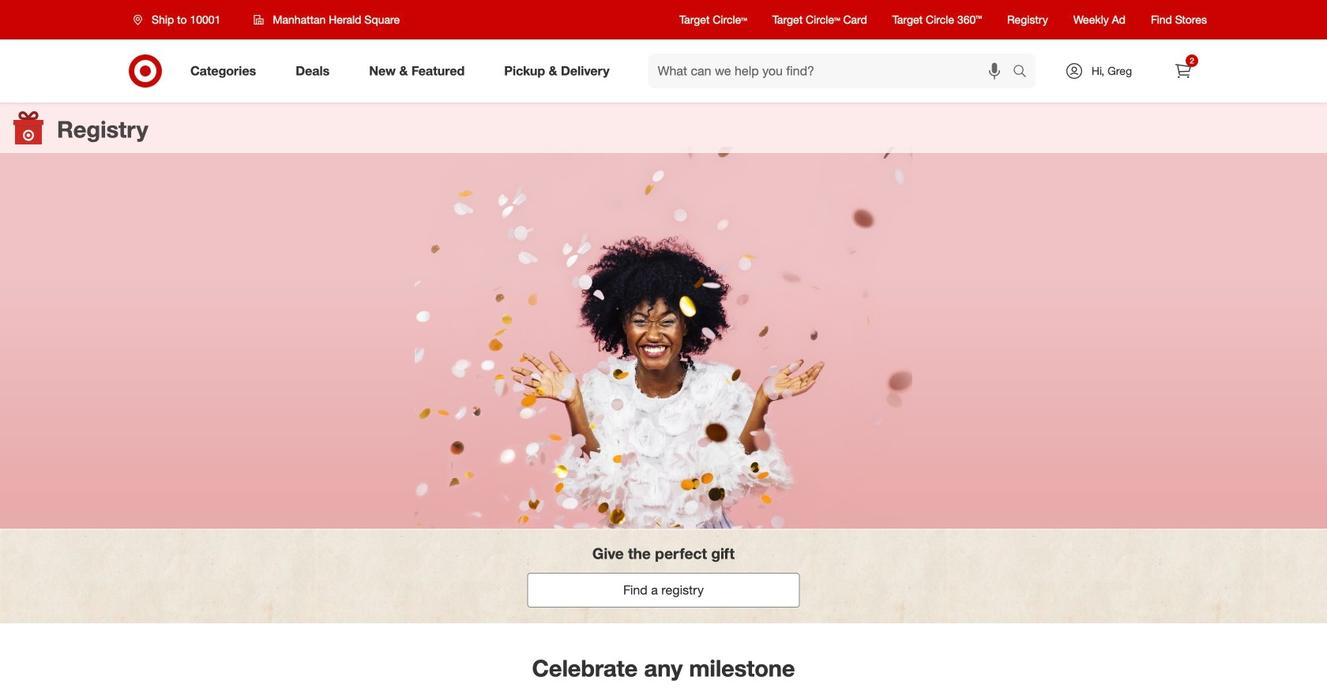 Task type: describe. For each thing, give the bounding box(es) containing it.
What can we help you find? suggestions appear below search field
[[648, 54, 1017, 88]]



Task type: vqa. For each thing, say whether or not it's contained in the screenshot.
the Service
no



